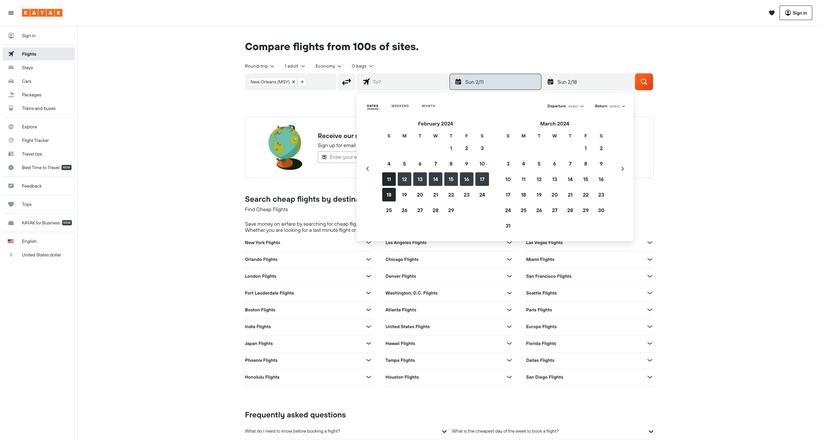 Task type: vqa. For each thing, say whether or not it's contained in the screenshot.
Cabin Type Economy field
yes



Task type: describe. For each thing, give the bounding box(es) containing it.
sunday february 18th element
[[558, 78, 629, 86]]

remove image
[[292, 80, 295, 83]]

Flight origin input text field
[[309, 74, 336, 90]]

Month radio
[[422, 104, 435, 108]]

Flight destination input text field
[[370, 74, 448, 90]]

start date calendar input use left and right arrow keys to change day. use up and down arrow keys to change week. tab
[[359, 120, 631, 234]]

1 list item from the left
[[248, 78, 297, 86]]

navigation menu image
[[8, 10, 14, 16]]



Task type: locate. For each thing, give the bounding box(es) containing it.
Weekend radio
[[391, 104, 409, 108]]

Enter your email address to sign up for our newsletter text field
[[327, 152, 444, 163]]

2 list item from the left
[[298, 78, 307, 86]]

united states (english) image
[[8, 239, 14, 243]]

list item right the remove image
[[298, 78, 307, 86]]

Dates radio
[[367, 104, 379, 108]]

Trip type Round-trip field
[[245, 63, 275, 69]]

swap departure airport and destination airport image
[[340, 76, 353, 88]]

list
[[245, 74, 309, 90]]

None field
[[569, 103, 585, 109], [610, 103, 626, 109], [569, 103, 585, 109], [610, 103, 626, 109]]

0 horizontal spatial list item
[[248, 78, 297, 86]]

sunday february 11th element
[[465, 78, 537, 86]]

1 horizontal spatial list item
[[298, 78, 307, 86]]

menu
[[359, 100, 631, 234]]

list item
[[248, 78, 297, 86], [298, 78, 307, 86]]

Cabin type Economy field
[[316, 63, 342, 69]]

list item down the trip type round-trip field
[[248, 78, 297, 86]]



